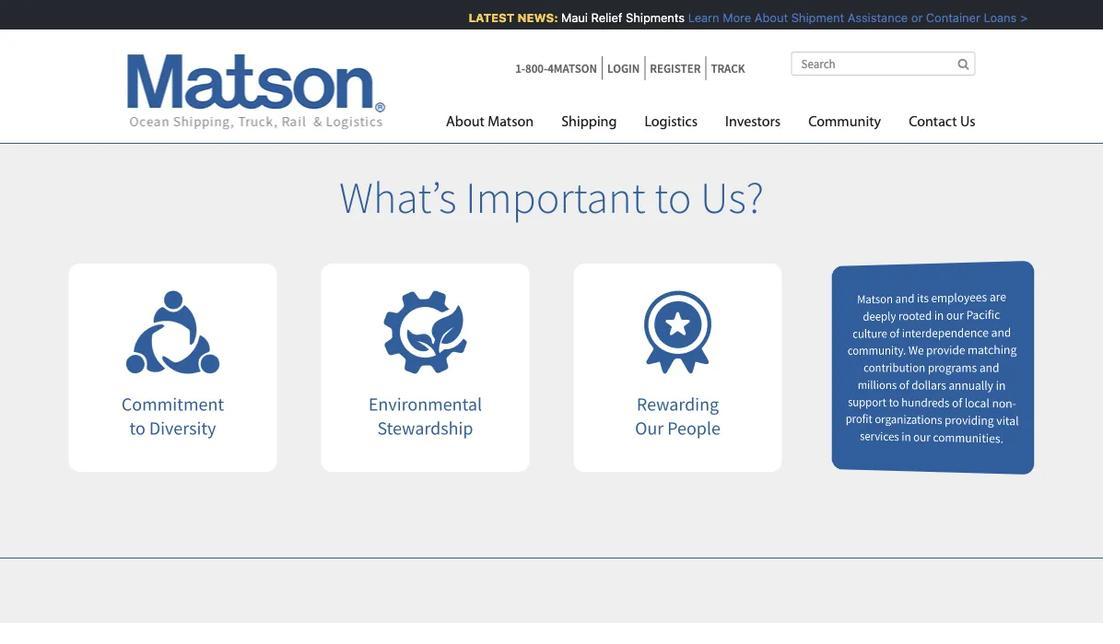 Task type: vqa. For each thing, say whether or not it's contained in the screenshot.
leftmost of
no



Task type: locate. For each thing, give the bounding box(es) containing it.
shipping link
[[548, 106, 631, 144]]

1 vertical spatial about
[[446, 115, 485, 130]]

None search field
[[791, 52, 976, 76]]

contact us link
[[895, 106, 976, 144]]

investors link
[[712, 106, 795, 144]]

0 horizontal spatial about
[[446, 115, 485, 130]]

investors
[[726, 115, 781, 130]]

blue matson logo with ocean, shipping, truck, rail and logistics written beneath it. image
[[128, 54, 386, 130]]

more
[[719, 11, 748, 24]]

register link
[[645, 56, 706, 80]]

contact us
[[909, 115, 976, 130]]

about left matson
[[446, 115, 485, 130]]

track
[[711, 60, 745, 76]]

matson
[[488, 115, 534, 130]]

about
[[751, 11, 784, 24], [446, 115, 485, 130]]

1-
[[515, 60, 525, 76]]

about right more
[[751, 11, 784, 24]]

register
[[650, 60, 701, 76]]

search image
[[958, 58, 969, 70]]

800-
[[525, 60, 548, 76]]

contact
[[909, 115, 957, 130]]

relief
[[587, 11, 619, 24]]

maui
[[557, 11, 584, 24]]

community link
[[795, 106, 895, 144]]

0 vertical spatial about
[[751, 11, 784, 24]]

learn more about shipment assistance or container loans > link
[[684, 11, 1024, 24]]

shipments
[[622, 11, 681, 24]]

1 horizontal spatial about
[[751, 11, 784, 24]]



Task type: describe. For each thing, give the bounding box(es) containing it.
4matson
[[548, 60, 597, 76]]

news:
[[514, 11, 554, 24]]

shipping
[[562, 115, 617, 130]]

logistics
[[645, 115, 698, 130]]

Search search field
[[791, 52, 976, 76]]

latest news: maui relief shipments learn more about shipment assistance or container loans >
[[465, 11, 1024, 24]]

1-800-4matson
[[515, 60, 597, 76]]

assistance
[[844, 11, 904, 24]]

us
[[960, 115, 976, 130]]

about matson
[[446, 115, 534, 130]]

about matson link
[[446, 106, 548, 144]]

shipment
[[788, 11, 841, 24]]

or
[[908, 11, 919, 24]]

container
[[922, 11, 977, 24]]

logistics link
[[631, 106, 712, 144]]

community
[[809, 115, 881, 130]]

>
[[1016, 11, 1024, 24]]

track link
[[706, 56, 745, 80]]

top menu navigation
[[446, 106, 976, 144]]

login
[[608, 60, 640, 76]]

learn
[[684, 11, 716, 24]]

latest
[[465, 11, 511, 24]]

login link
[[602, 56, 645, 80]]

1-800-4matson link
[[515, 56, 602, 80]]

loans
[[980, 11, 1013, 24]]

about inside top menu navigation
[[446, 115, 485, 130]]



